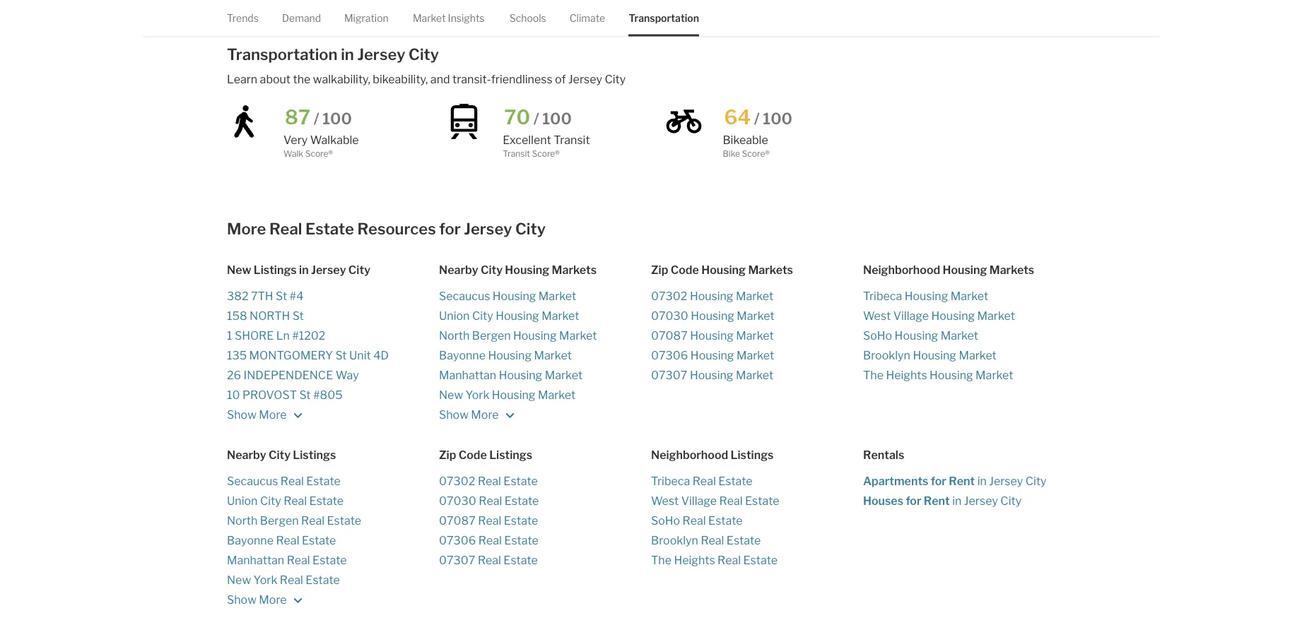 Task type: describe. For each thing, give the bounding box(es) containing it.
shore
[[235, 329, 274, 343]]

west village housing market link
[[863, 306, 1076, 326]]

26
[[227, 369, 241, 382]]

north bergen housing market link
[[439, 326, 651, 346]]

in inside heading
[[299, 263, 309, 277]]

07306 real estate link
[[439, 531, 651, 551]]

64
[[724, 105, 751, 129]]

north bergen real estate link
[[227, 511, 439, 531]]

market down soho housing market link
[[959, 349, 997, 363]]

excellent transit transit score ®
[[503, 133, 590, 159]]

migration
[[344, 12, 389, 24]]

transportation for transportation
[[629, 12, 699, 24]]

about
[[260, 72, 291, 86]]

estate up 07030 real estate link
[[504, 475, 538, 488]]

very walkable walk score ®
[[284, 133, 359, 159]]

382 7th st #4 link
[[227, 287, 439, 306]]

new york real estate link
[[227, 571, 439, 591]]

estate down bayonne real estate link
[[313, 554, 347, 568]]

trends
[[227, 12, 259, 24]]

north for north bergen real estate
[[227, 514, 258, 528]]

estate down the secaucus real estate link
[[309, 494, 344, 508]]

walk
[[284, 148, 303, 159]]

estate down 07302 real estate link
[[505, 494, 539, 508]]

heights for real
[[674, 554, 715, 568]]

0 vertical spatial rent
[[949, 475, 975, 488]]

estate down tribeca real estate link at bottom
[[745, 494, 780, 508]]

0 horizontal spatial transit
[[503, 148, 530, 159]]

zip code housing markets
[[651, 263, 793, 277]]

st left unit
[[336, 349, 347, 363]]

apartments for rent in jersey city houses for rent in jersey city
[[863, 475, 1047, 508]]

1
[[227, 329, 232, 343]]

manhattan for housing
[[439, 369, 497, 382]]

bikeability,
[[373, 72, 428, 86]]

07302 real estate link
[[439, 472, 651, 492]]

secaucus real estate union city real estate north bergen real estate bayonne real estate manhattan real estate new york real estate
[[227, 475, 361, 587]]

transportation for transportation in jersey city
[[227, 45, 338, 64]]

ln
[[276, 329, 290, 343]]

score for 70
[[532, 148, 555, 159]]

158
[[227, 309, 247, 323]]

and
[[431, 72, 450, 86]]

heights for housing
[[886, 369, 927, 382]]

7th
[[251, 289, 273, 303]]

village for housing
[[894, 309, 929, 323]]

market down bayonne housing market link
[[545, 369, 583, 382]]

zip for zip code housing markets
[[651, 263, 668, 277]]

135
[[227, 349, 247, 363]]

insights
[[448, 12, 485, 24]]

® for 87
[[328, 148, 333, 159]]

zip for zip code listings
[[439, 448, 456, 462]]

market down 07030 housing market link
[[736, 329, 774, 343]]

estate down 07087 real estate 'link'
[[504, 534, 539, 548]]

neighborhood for real
[[651, 448, 728, 462]]

st down #4
[[293, 309, 304, 323]]

07307 real estate link
[[439, 551, 651, 571]]

housing inside heading
[[702, 263, 746, 277]]

trends link
[[227, 0, 259, 36]]

north for north bergen housing market
[[439, 329, 470, 343]]

1 horizontal spatial for
[[906, 494, 922, 508]]

100 for 70
[[542, 109, 572, 128]]

the heights housing market link
[[863, 366, 1076, 386]]

brooklyn for real
[[651, 534, 699, 548]]

walkability,
[[313, 72, 370, 86]]

rentals
[[863, 448, 905, 462]]

4d
[[373, 349, 389, 363]]

new listings in jersey city
[[227, 263, 371, 277]]

estate up union city real estate link
[[306, 475, 341, 488]]

north
[[250, 309, 290, 323]]

manhattan real estate link
[[227, 551, 439, 571]]

more
[[227, 220, 266, 239]]

07306 for 07306 real estate
[[439, 534, 476, 548]]

nearby city listings
[[227, 448, 336, 462]]

learn
[[227, 72, 258, 86]]

2 horizontal spatial for
[[931, 475, 947, 488]]

schools link
[[510, 0, 546, 36]]

market up west village housing market link
[[951, 289, 989, 303]]

demand link
[[282, 0, 321, 36]]

70 / 100
[[504, 105, 572, 129]]

tribeca real estate west village real estate soho real estate brooklyn real estate the heights real estate
[[651, 475, 780, 568]]

market down 07306 housing market link at the bottom of the page
[[736, 369, 774, 382]]

houses
[[863, 494, 904, 508]]

way
[[336, 369, 359, 382]]

zip code listings
[[439, 448, 533, 462]]

new for secaucus real estate union city real estate north bergen real estate bayonne real estate manhattan real estate new york real estate
[[227, 574, 251, 587]]

show m ore for 10
[[227, 408, 289, 422]]

soho for soho housing market
[[863, 329, 892, 343]]

climate
[[570, 12, 605, 24]]

show for 382 7th st #4 158 north st 1 shore ln #1202 135 montgomery st unit 4d 26 independence way 10 provost st #805
[[227, 408, 257, 422]]

the
[[293, 72, 311, 86]]

soho housing market link
[[863, 326, 1076, 346]]

07306 housing market link
[[651, 346, 863, 366]]

0 horizontal spatial for
[[439, 220, 461, 239]]

code for housing
[[671, 263, 699, 277]]

nearby for nearby city housing markets
[[439, 263, 478, 277]]

1 horizontal spatial transit
[[554, 133, 590, 147]]

market down manhattan housing market link
[[538, 388, 576, 402]]

87
[[285, 105, 311, 129]]

resources
[[357, 220, 436, 239]]

independence
[[244, 369, 333, 382]]

village for real
[[681, 494, 717, 508]]

more real estate resources for jersey city
[[227, 220, 546, 239]]

market down tribeca housing market link at the right top
[[978, 309, 1015, 323]]

city inside heading
[[269, 448, 291, 462]]

#1202
[[292, 329, 326, 343]]

64 / 100
[[724, 105, 793, 129]]

zip code housing markets heading
[[651, 263, 863, 278]]

provost
[[242, 388, 297, 402]]

tribeca housing market link
[[863, 287, 1076, 306]]

union city housing market link
[[439, 306, 651, 326]]

score inside bikeable bike score ®
[[742, 148, 765, 159]]

excellent
[[503, 133, 551, 147]]

estate down 07030 real estate link
[[504, 514, 538, 528]]

very
[[284, 133, 308, 147]]

listings inside heading
[[293, 448, 336, 462]]

3 markets from the left
[[990, 263, 1035, 277]]

382
[[227, 289, 249, 303]]

382 7th st #4 158 north st 1 shore ln #1202 135 montgomery st unit 4d 26 independence way 10 provost st #805
[[227, 289, 389, 402]]

/ for 87
[[314, 109, 319, 128]]

show m ore for housing
[[439, 408, 501, 422]]

70
[[504, 105, 530, 129]]

manhattan for real
[[227, 554, 284, 568]]

135 montgomery st unit 4d link
[[227, 346, 439, 366]]

market left insights
[[413, 12, 446, 24]]

bergen for housing
[[472, 329, 511, 343]]

estate down 07306 real estate link
[[504, 554, 538, 568]]

neighborhood housing markets
[[863, 263, 1035, 277]]

market down brooklyn housing market link
[[976, 369, 1014, 382]]

nearby city housing markets
[[439, 263, 597, 277]]

#805
[[313, 388, 343, 402]]

new for secaucus housing market union city housing market north bergen housing market bayonne housing market manhattan housing market new york housing market
[[439, 388, 463, 402]]

new york housing market link
[[439, 386, 651, 405]]

the for the heights real estate
[[651, 554, 672, 568]]

tribeca real estate link
[[651, 472, 863, 492]]

tribeca housing market west village housing market soho housing market brooklyn housing market the heights housing market
[[863, 289, 1015, 382]]

bikeable
[[723, 133, 768, 147]]

#4
[[290, 289, 304, 303]]

montgomery
[[249, 349, 333, 363]]

market insights link
[[413, 0, 485, 36]]

secaucus housing market union city housing market north bergen housing market bayonne housing market manhattan housing market new york housing market
[[439, 289, 597, 402]]

manhattan housing market link
[[439, 366, 651, 386]]

market down 07087 housing market "link"
[[737, 349, 774, 363]]

bayonne housing market link
[[439, 346, 651, 366]]

nearby city housing markets heading
[[439, 263, 651, 278]]

10 provost st #805 link
[[227, 386, 439, 405]]

of
[[555, 72, 566, 86]]

® inside bikeable bike score ®
[[765, 148, 770, 159]]

158 north st link
[[227, 306, 439, 326]]

07307 for 07302 housing market 07030 housing market 07087 housing market 07306 housing market 07307 housing market
[[651, 369, 688, 382]]

07087 for 07087 real estate
[[439, 514, 476, 528]]

learn about the walkability, bikeability, and transit-friendliness of jersey city
[[227, 72, 626, 86]]

07087 housing market link
[[651, 326, 863, 346]]

estate down west village real estate link
[[709, 514, 743, 528]]

friendliness
[[491, 72, 553, 86]]

07307 for 07302 real estate 07030 real estate 07087 real estate 07306 real estate 07307 real estate
[[439, 554, 475, 568]]

m for real
[[259, 593, 269, 607]]

markets for secaucus housing market
[[552, 263, 597, 277]]

market down secaucus housing market "link"
[[542, 309, 580, 323]]



Task type: vqa. For each thing, say whether or not it's contained in the screenshot.


Task type: locate. For each thing, give the bounding box(es) containing it.
2 / from the left
[[534, 109, 539, 128]]

1 markets from the left
[[552, 263, 597, 277]]

2 horizontal spatial /
[[754, 109, 760, 128]]

0 horizontal spatial tribeca
[[651, 475, 690, 488]]

ore for housing
[[481, 408, 499, 422]]

market down west village housing market link
[[941, 329, 979, 343]]

26 independence way link
[[227, 366, 439, 386]]

3 100 from the left
[[763, 109, 793, 128]]

heights
[[886, 369, 927, 382], [674, 554, 715, 568]]

07030 down "zip code listings"
[[439, 494, 476, 508]]

1 100 from the left
[[323, 109, 352, 128]]

1 horizontal spatial 100
[[542, 109, 572, 128]]

1 horizontal spatial union
[[439, 309, 470, 323]]

0 vertical spatial transit
[[554, 133, 590, 147]]

1 horizontal spatial code
[[671, 263, 699, 277]]

bayonne
[[439, 349, 486, 363], [227, 534, 274, 548]]

bayonne for bayonne real estate
[[227, 534, 274, 548]]

brooklyn inside tribeca real estate west village real estate soho real estate brooklyn real estate the heights real estate
[[651, 534, 699, 548]]

listings up 7th at the top left of the page
[[254, 263, 297, 277]]

rent
[[949, 475, 975, 488], [924, 494, 950, 508]]

07302 inside 07302 real estate 07030 real estate 07087 real estate 07306 real estate 07307 real estate
[[439, 475, 475, 488]]

code inside heading
[[459, 448, 487, 462]]

markets
[[552, 263, 597, 277], [748, 263, 793, 277], [990, 263, 1035, 277]]

0 horizontal spatial 07087
[[439, 514, 476, 528]]

code inside heading
[[671, 263, 699, 277]]

0 horizontal spatial neighborhood
[[651, 448, 728, 462]]

heights inside "tribeca housing market west village housing market soho housing market brooklyn housing market the heights housing market"
[[886, 369, 927, 382]]

estate down north bergen real estate link
[[302, 534, 336, 548]]

1 vertical spatial nearby
[[227, 448, 266, 462]]

0 vertical spatial 07306
[[651, 349, 688, 363]]

for down apartments in the right bottom of the page
[[906, 494, 922, 508]]

heights down brooklyn housing market link
[[886, 369, 927, 382]]

07302 down "zip code listings"
[[439, 475, 475, 488]]

0 vertical spatial 07087
[[651, 329, 688, 343]]

07087 for 07087 housing market
[[651, 329, 688, 343]]

1 vertical spatial west
[[651, 494, 679, 508]]

manhattan inside the secaucus housing market union city housing market north bergen housing market bayonne housing market manhattan housing market new york housing market
[[439, 369, 497, 382]]

zip inside heading
[[439, 448, 456, 462]]

zip
[[651, 263, 668, 277], [439, 448, 456, 462]]

2 100 from the left
[[542, 109, 572, 128]]

07302 real estate 07030 real estate 07087 real estate 07306 real estate 07307 real estate
[[439, 475, 539, 568]]

walkable
[[310, 133, 359, 147]]

west
[[863, 309, 891, 323], [651, 494, 679, 508]]

07307 inside 07302 housing market 07030 housing market 07087 housing market 07306 housing market 07307 housing market
[[651, 369, 688, 382]]

/ right 87
[[314, 109, 319, 128]]

rent down rentals heading
[[949, 475, 975, 488]]

north
[[439, 329, 470, 343], [227, 514, 258, 528]]

brooklyn
[[863, 349, 911, 363], [651, 534, 699, 548]]

87 / 100
[[285, 105, 352, 129]]

neighborhood housing markets heading
[[863, 263, 1076, 278]]

secaucus housing market link
[[439, 287, 651, 306]]

1 horizontal spatial the
[[863, 369, 884, 382]]

new inside the secaucus housing market union city housing market north bergen housing market bayonne housing market manhattan housing market new york housing market
[[439, 388, 463, 402]]

07306 inside 07302 housing market 07030 housing market 07087 housing market 07306 housing market 07307 housing market
[[651, 349, 688, 363]]

bayonne real estate link
[[227, 531, 439, 551]]

union for union city real estate
[[227, 494, 258, 508]]

1 vertical spatial 07302
[[439, 475, 475, 488]]

1 horizontal spatial manhattan
[[439, 369, 497, 382]]

nearby for nearby city listings
[[227, 448, 266, 462]]

1 horizontal spatial heights
[[886, 369, 927, 382]]

100 up bikeable at the top right of the page
[[763, 109, 793, 128]]

for down rentals heading
[[931, 475, 947, 488]]

village down neighborhood housing markets
[[894, 309, 929, 323]]

07087 inside 07302 housing market 07030 housing market 07087 housing market 07306 housing market 07307 housing market
[[651, 329, 688, 343]]

zip code listings heading
[[439, 448, 651, 463]]

bikeable bike score ®
[[723, 133, 770, 159]]

listings
[[254, 263, 297, 277], [293, 448, 336, 462], [489, 448, 533, 462], [731, 448, 774, 462]]

secaucus
[[439, 289, 490, 303], [227, 475, 278, 488]]

secaucus down nearby city listings
[[227, 475, 278, 488]]

0 vertical spatial zip
[[651, 263, 668, 277]]

0 horizontal spatial north
[[227, 514, 258, 528]]

1 horizontal spatial north
[[439, 329, 470, 343]]

york inside secaucus real estate union city real estate north bergen real estate bayonne real estate manhattan real estate new york real estate
[[254, 574, 277, 587]]

0 vertical spatial brooklyn
[[863, 349, 911, 363]]

the heights real estate link
[[651, 551, 863, 571]]

07030 for 07030 real estate
[[439, 494, 476, 508]]

07307
[[651, 369, 688, 382], [439, 554, 475, 568]]

0 vertical spatial nearby
[[439, 263, 478, 277]]

®
[[328, 148, 333, 159], [555, 148, 560, 159], [765, 148, 770, 159]]

neighborhood listings
[[651, 448, 774, 462]]

1 vertical spatial brooklyn
[[651, 534, 699, 548]]

m for 10
[[259, 408, 269, 422]]

1 horizontal spatial bayonne
[[439, 349, 486, 363]]

market down north bergen housing market link
[[534, 349, 572, 363]]

bergen inside the secaucus housing market union city housing market north bergen housing market bayonne housing market manhattan housing market new york housing market
[[472, 329, 511, 343]]

® down bikeable at the top right of the page
[[765, 148, 770, 159]]

transit down excellent
[[503, 148, 530, 159]]

0 horizontal spatial ®
[[328, 148, 333, 159]]

07307 inside 07302 real estate 07030 real estate 07087 real estate 07306 real estate 07307 real estate
[[439, 554, 475, 568]]

07030 real estate link
[[439, 492, 651, 511]]

/ inside 70 / 100
[[534, 109, 539, 128]]

ore up "zip code listings"
[[481, 408, 499, 422]]

unit
[[349, 349, 371, 363]]

1 vertical spatial north
[[227, 514, 258, 528]]

/ right 70
[[534, 109, 539, 128]]

1 horizontal spatial 07307
[[651, 369, 688, 382]]

1 horizontal spatial markets
[[748, 263, 793, 277]]

1 horizontal spatial neighborhood
[[863, 263, 941, 277]]

07030 inside 07302 real estate 07030 real estate 07087 real estate 07306 real estate 07307 real estate
[[439, 494, 476, 508]]

07030 for 07030 housing market
[[651, 309, 689, 323]]

1 vertical spatial transportation
[[227, 45, 338, 64]]

07302 housing market link
[[651, 287, 863, 306]]

100 inside 87 / 100
[[323, 109, 352, 128]]

07302 inside 07302 housing market 07030 housing market 07087 housing market 07306 housing market 07307 housing market
[[651, 289, 688, 303]]

0 vertical spatial bergen
[[472, 329, 511, 343]]

1 vertical spatial bergen
[[260, 514, 299, 528]]

0 horizontal spatial zip
[[439, 448, 456, 462]]

for right resources
[[439, 220, 461, 239]]

0 vertical spatial for
[[439, 220, 461, 239]]

bayonne for bayonne housing market
[[439, 349, 486, 363]]

score inside very walkable walk score ®
[[305, 148, 328, 159]]

north inside secaucus real estate union city real estate north bergen real estate bayonne real estate manhattan real estate new york real estate
[[227, 514, 258, 528]]

tribeca for tribeca housing market west village housing market soho housing market brooklyn housing market the heights housing market
[[863, 289, 902, 303]]

show m ore for real
[[227, 593, 289, 607]]

bike
[[723, 148, 740, 159]]

york for housing
[[466, 388, 490, 402]]

2 markets from the left
[[748, 263, 793, 277]]

st
[[276, 289, 287, 303], [293, 309, 304, 323], [336, 349, 347, 363], [299, 388, 311, 402]]

soho inside tribeca real estate west village real estate soho real estate brooklyn real estate the heights real estate
[[651, 514, 680, 528]]

100 up 'excellent transit transit score ®'
[[542, 109, 572, 128]]

west inside tribeca real estate west village real estate soho real estate brooklyn real estate the heights real estate
[[651, 494, 679, 508]]

1 vertical spatial 07030
[[439, 494, 476, 508]]

0 vertical spatial west
[[863, 309, 891, 323]]

markets up tribeca housing market link at the right top
[[990, 263, 1035, 277]]

m
[[259, 408, 269, 422], [471, 408, 481, 422], [259, 593, 269, 607]]

markets for 07302 housing market
[[748, 263, 793, 277]]

nearby
[[439, 263, 478, 277], [227, 448, 266, 462]]

0 vertical spatial union
[[439, 309, 470, 323]]

show m ore
[[227, 408, 289, 422], [439, 408, 501, 422], [227, 593, 289, 607]]

0 vertical spatial north
[[439, 329, 470, 343]]

estate down soho real estate link
[[727, 534, 761, 548]]

0 horizontal spatial 100
[[323, 109, 352, 128]]

0 horizontal spatial union
[[227, 494, 258, 508]]

nearby inside 'nearby city housing markets' heading
[[439, 263, 478, 277]]

0 vertical spatial transportation
[[629, 12, 699, 24]]

0 vertical spatial tribeca
[[863, 289, 902, 303]]

1 vertical spatial secaucus
[[227, 475, 278, 488]]

0 horizontal spatial the
[[651, 554, 672, 568]]

1 horizontal spatial secaucus
[[439, 289, 490, 303]]

1 vertical spatial zip
[[439, 448, 456, 462]]

rent down apartments in the right bottom of the page
[[924, 494, 950, 508]]

score down bikeable at the top right of the page
[[742, 148, 765, 159]]

m for housing
[[471, 408, 481, 422]]

neighborhood for housing
[[863, 263, 941, 277]]

1 horizontal spatial 07302
[[651, 289, 688, 303]]

1 vertical spatial neighborhood
[[651, 448, 728, 462]]

1 horizontal spatial nearby
[[439, 263, 478, 277]]

secaucus real estate link
[[227, 472, 439, 492]]

village down neighborhood listings
[[681, 494, 717, 508]]

village inside tribeca real estate west village real estate soho real estate brooklyn real estate the heights real estate
[[681, 494, 717, 508]]

1 horizontal spatial west
[[863, 309, 891, 323]]

100 inside 70 / 100
[[542, 109, 572, 128]]

market up union city housing market link
[[539, 289, 576, 303]]

1 horizontal spatial bergen
[[472, 329, 511, 343]]

1 vertical spatial 07306
[[439, 534, 476, 548]]

transportation link
[[629, 0, 699, 36]]

0 horizontal spatial heights
[[674, 554, 715, 568]]

100 for 64
[[763, 109, 793, 128]]

apartments
[[863, 475, 929, 488]]

1 vertical spatial 07307
[[439, 554, 475, 568]]

1 horizontal spatial soho
[[863, 329, 892, 343]]

listings up 07302 real estate link
[[489, 448, 533, 462]]

west for west village real estate
[[651, 494, 679, 508]]

jersey inside heading
[[311, 263, 346, 277]]

1 vertical spatial transit
[[503, 148, 530, 159]]

07306 for 07306 housing market
[[651, 349, 688, 363]]

city inside secaucus real estate union city real estate north bergen real estate bayonne real estate manhattan real estate new york real estate
[[260, 494, 281, 508]]

york for real
[[254, 574, 277, 587]]

2 ® from the left
[[555, 148, 560, 159]]

ore down provost
[[269, 408, 287, 422]]

listings up the secaucus real estate link
[[293, 448, 336, 462]]

west village real estate link
[[651, 492, 863, 511]]

listings up tribeca real estate link at bottom
[[731, 448, 774, 462]]

1 / from the left
[[314, 109, 319, 128]]

estate up new listings in jersey city heading
[[305, 220, 354, 239]]

new listings in jersey city heading
[[227, 263, 439, 278]]

07307 housing market link
[[651, 366, 863, 386]]

tribeca inside "tribeca housing market west village housing market soho housing market brooklyn housing market the heights housing market"
[[863, 289, 902, 303]]

transit down 70 / 100
[[554, 133, 590, 147]]

transit-
[[453, 72, 491, 86]]

markets up secaucus housing market "link"
[[552, 263, 597, 277]]

rentals heading
[[863, 448, 1076, 463]]

® inside 'excellent transit transit score ®'
[[555, 148, 560, 159]]

secaucus for secaucus real estate union city real estate north bergen real estate bayonne real estate manhattan real estate new york real estate
[[227, 475, 278, 488]]

3 / from the left
[[754, 109, 760, 128]]

/ for 64
[[754, 109, 760, 128]]

bayonne inside secaucus real estate union city real estate north bergen real estate bayonne real estate manhattan real estate new york real estate
[[227, 534, 274, 548]]

secaucus for secaucus housing market union city housing market north bergen housing market bayonne housing market manhattan housing market new york housing market
[[439, 289, 490, 303]]

100 inside the 64 / 100
[[763, 109, 793, 128]]

0 horizontal spatial code
[[459, 448, 487, 462]]

markets inside heading
[[748, 263, 793, 277]]

1 shore ln #1202 link
[[227, 326, 439, 346]]

score for 87
[[305, 148, 328, 159]]

manhattan inside secaucus real estate union city real estate north bergen real estate bayonne real estate manhattan real estate new york real estate
[[227, 554, 284, 568]]

tribeca for tribeca real estate west village real estate soho real estate brooklyn real estate the heights real estate
[[651, 475, 690, 488]]

city inside the secaucus housing market union city housing market north bergen housing market bayonne housing market manhattan housing market new york housing market
[[472, 309, 493, 323]]

0 horizontal spatial bayonne
[[227, 534, 274, 548]]

1 horizontal spatial score
[[532, 148, 555, 159]]

1 vertical spatial soho
[[651, 514, 680, 528]]

bergen down union city real estate link
[[260, 514, 299, 528]]

soho
[[863, 329, 892, 343], [651, 514, 680, 528]]

the inside "tribeca housing market west village housing market soho housing market brooklyn housing market the heights housing market"
[[863, 369, 884, 382]]

market
[[413, 12, 446, 24], [539, 289, 576, 303], [736, 289, 774, 303], [951, 289, 989, 303], [542, 309, 580, 323], [737, 309, 775, 323], [978, 309, 1015, 323], [559, 329, 597, 343], [736, 329, 774, 343], [941, 329, 979, 343], [534, 349, 572, 363], [737, 349, 774, 363], [959, 349, 997, 363], [545, 369, 583, 382], [736, 369, 774, 382], [976, 369, 1014, 382], [538, 388, 576, 402]]

100 up walkable
[[323, 109, 352, 128]]

/ inside 87 / 100
[[314, 109, 319, 128]]

0 horizontal spatial soho
[[651, 514, 680, 528]]

1 vertical spatial 07087
[[439, 514, 476, 528]]

secaucus inside the secaucus housing market union city housing market north bergen housing market bayonne housing market manhattan housing market new york housing market
[[439, 289, 490, 303]]

ore for 10
[[269, 408, 287, 422]]

1 vertical spatial the
[[651, 554, 672, 568]]

1 vertical spatial tribeca
[[651, 475, 690, 488]]

0 horizontal spatial 07307
[[439, 554, 475, 568]]

estate down brooklyn real estate 'link'
[[744, 554, 778, 568]]

100 for 87
[[323, 109, 352, 128]]

1 horizontal spatial ®
[[555, 148, 560, 159]]

0 horizontal spatial markets
[[552, 263, 597, 277]]

secaucus down nearby city housing markets
[[439, 289, 490, 303]]

estate down union city real estate link
[[327, 514, 361, 528]]

west inside "tribeca housing market west village housing market soho housing market brooklyn housing market the heights housing market"
[[863, 309, 891, 323]]

show for secaucus housing market union city housing market north bergen housing market bayonne housing market manhattan housing market new york housing market
[[439, 408, 469, 422]]

score down walkable
[[305, 148, 328, 159]]

0 vertical spatial the
[[863, 369, 884, 382]]

07302 housing market 07030 housing market 07087 housing market 07306 housing market 07307 housing market
[[651, 289, 775, 382]]

07087 inside 07302 real estate 07030 real estate 07087 real estate 07306 real estate 07307 real estate
[[439, 514, 476, 528]]

soho for soho real estate
[[651, 514, 680, 528]]

bergen inside secaucus real estate union city real estate north bergen real estate bayonne real estate manhattan real estate new york real estate
[[260, 514, 299, 528]]

1 horizontal spatial 07030
[[651, 309, 689, 323]]

brooklyn housing market link
[[863, 346, 1076, 366]]

1 vertical spatial rent
[[924, 494, 950, 508]]

0 horizontal spatial york
[[254, 574, 277, 587]]

bergen down union city housing market link
[[472, 329, 511, 343]]

0 horizontal spatial west
[[651, 494, 679, 508]]

transportation in jersey city
[[227, 45, 439, 64]]

/ inside the 64 / 100
[[754, 109, 760, 128]]

for
[[439, 220, 461, 239], [931, 475, 947, 488], [906, 494, 922, 508]]

union city real estate link
[[227, 492, 439, 511]]

1 vertical spatial manhattan
[[227, 554, 284, 568]]

0 vertical spatial 07307
[[651, 369, 688, 382]]

market down union city housing market link
[[559, 329, 597, 343]]

tribeca
[[863, 289, 902, 303], [651, 475, 690, 488]]

2 horizontal spatial 100
[[763, 109, 793, 128]]

score down excellent
[[532, 148, 555, 159]]

0 horizontal spatial /
[[314, 109, 319, 128]]

® for 70
[[555, 148, 560, 159]]

07306 inside 07302 real estate 07030 real estate 07087 real estate 07306 real estate 07307 real estate
[[439, 534, 476, 548]]

zip inside heading
[[651, 263, 668, 277]]

st left #805
[[299, 388, 311, 402]]

estate down "manhattan real estate" link
[[306, 574, 340, 587]]

york up "zip code listings"
[[466, 388, 490, 402]]

3 ® from the left
[[765, 148, 770, 159]]

tribeca inside tribeca real estate west village real estate soho real estate brooklyn real estate the heights real estate
[[651, 475, 690, 488]]

transportation
[[629, 12, 699, 24], [227, 45, 338, 64]]

0 vertical spatial 07030
[[651, 309, 689, 323]]

® down walkable
[[328, 148, 333, 159]]

code for listings
[[459, 448, 487, 462]]

brooklyn inside "tribeca housing market west village housing market soho housing market brooklyn housing market the heights housing market"
[[863, 349, 911, 363]]

bergen for real
[[260, 514, 299, 528]]

market up 07030 housing market link
[[736, 289, 774, 303]]

code
[[671, 263, 699, 277], [459, 448, 487, 462]]

0 vertical spatial bayonne
[[439, 349, 486, 363]]

2 vertical spatial new
[[227, 574, 251, 587]]

climate link
[[570, 0, 605, 36]]

1 horizontal spatial zip
[[651, 263, 668, 277]]

nearby city listings heading
[[227, 448, 439, 463]]

new inside heading
[[227, 263, 251, 277]]

1 score from the left
[[305, 148, 328, 159]]

york
[[466, 388, 490, 402], [254, 574, 277, 587]]

07302
[[651, 289, 688, 303], [439, 475, 475, 488]]

village inside "tribeca housing market west village housing market soho housing market brooklyn housing market the heights housing market"
[[894, 309, 929, 323]]

north inside the secaucus housing market union city housing market north bergen housing market bayonne housing market manhattan housing market new york housing market
[[439, 329, 470, 343]]

york inside the secaucus housing market union city housing market north bergen housing market bayonne housing market manhattan housing market new york housing market
[[466, 388, 490, 402]]

0 horizontal spatial manhattan
[[227, 554, 284, 568]]

manhattan
[[439, 369, 497, 382], [227, 554, 284, 568]]

1 horizontal spatial village
[[894, 309, 929, 323]]

the inside tribeca real estate west village real estate soho real estate brooklyn real estate the heights real estate
[[651, 554, 672, 568]]

3 score from the left
[[742, 148, 765, 159]]

score inside 'excellent transit transit score ®'
[[532, 148, 555, 159]]

® down 70 / 100
[[555, 148, 560, 159]]

2 vertical spatial for
[[906, 494, 922, 508]]

st left #4
[[276, 289, 287, 303]]

1 horizontal spatial 07087
[[651, 329, 688, 343]]

1 vertical spatial new
[[439, 388, 463, 402]]

ore down new york real estate link
[[269, 593, 287, 607]]

® inside very walkable walk score ®
[[328, 148, 333, 159]]

show
[[227, 408, 257, 422], [439, 408, 469, 422], [227, 593, 257, 607]]

07030 down zip code housing markets
[[651, 309, 689, 323]]

0 horizontal spatial 07306
[[439, 534, 476, 548]]

bayonne inside the secaucus housing market union city housing market north bergen housing market bayonne housing market manhattan housing market new york housing market
[[439, 349, 486, 363]]

07030
[[651, 309, 689, 323], [439, 494, 476, 508]]

markets up 07302 housing market link
[[748, 263, 793, 277]]

0 vertical spatial manhattan
[[439, 369, 497, 382]]

brooklyn for housing
[[863, 349, 911, 363]]

brooklyn real estate link
[[651, 531, 863, 551]]

york down "manhattan real estate" link
[[254, 574, 277, 587]]

/ right 64
[[754, 109, 760, 128]]

migration link
[[344, 0, 389, 36]]

new inside secaucus real estate union city real estate north bergen real estate bayonne real estate manhattan real estate new york real estate
[[227, 574, 251, 587]]

0 vertical spatial heights
[[886, 369, 927, 382]]

estate up west village real estate link
[[719, 475, 753, 488]]

nearby inside nearby city listings heading
[[227, 448, 266, 462]]

07302 for 07302 housing market 07030 housing market 07087 housing market 07306 housing market 07307 housing market
[[651, 289, 688, 303]]

0 horizontal spatial 07302
[[439, 475, 475, 488]]

market down 07302 housing market link
[[737, 309, 775, 323]]

07302 down zip code housing markets
[[651, 289, 688, 303]]

0 horizontal spatial bergen
[[260, 514, 299, 528]]

jersey
[[357, 45, 406, 64], [568, 72, 602, 86], [464, 220, 512, 239], [311, 263, 346, 277], [989, 475, 1023, 488], [964, 494, 998, 508]]

secaucus inside secaucus real estate union city real estate north bergen real estate bayonne real estate manhattan real estate new york real estate
[[227, 475, 278, 488]]

2 score from the left
[[532, 148, 555, 159]]

neighborhood listings heading
[[651, 448, 863, 463]]

new
[[227, 263, 251, 277], [439, 388, 463, 402], [227, 574, 251, 587]]

heights inside tribeca real estate west village real estate soho real estate brooklyn real estate the heights real estate
[[674, 554, 715, 568]]

0 vertical spatial neighborhood
[[863, 263, 941, 277]]

the for the heights housing market
[[863, 369, 884, 382]]

2 horizontal spatial markets
[[990, 263, 1035, 277]]

1 ® from the left
[[328, 148, 333, 159]]

1 vertical spatial york
[[254, 574, 277, 587]]

0 vertical spatial village
[[894, 309, 929, 323]]

07087 real estate link
[[439, 511, 651, 531]]

0 horizontal spatial 07030
[[439, 494, 476, 508]]

/ for 70
[[534, 109, 539, 128]]

union inside the secaucus housing market union city housing market north bergen housing market bayonne housing market manhattan housing market new york housing market
[[439, 309, 470, 323]]

07030 inside 07302 housing market 07030 housing market 07087 housing market 07306 housing market 07307 housing market
[[651, 309, 689, 323]]

west for west village housing market
[[863, 309, 891, 323]]

union inside secaucus real estate union city real estate north bergen real estate bayonne real estate manhattan real estate new york real estate
[[227, 494, 258, 508]]

union for union city housing market
[[439, 309, 470, 323]]

1 vertical spatial heights
[[674, 554, 715, 568]]

soho inside "tribeca housing market west village housing market soho housing market brooklyn housing market the heights housing market"
[[863, 329, 892, 343]]

show for secaucus real estate union city real estate north bergen real estate bayonne real estate manhattan real estate new york real estate
[[227, 593, 257, 607]]

heights down brooklyn real estate 'link'
[[674, 554, 715, 568]]

1 horizontal spatial /
[[534, 109, 539, 128]]

07302 for 07302 real estate 07030 real estate 07087 real estate 07306 real estate 07307 real estate
[[439, 475, 475, 488]]

ore for real
[[269, 593, 287, 607]]

1 vertical spatial union
[[227, 494, 258, 508]]



